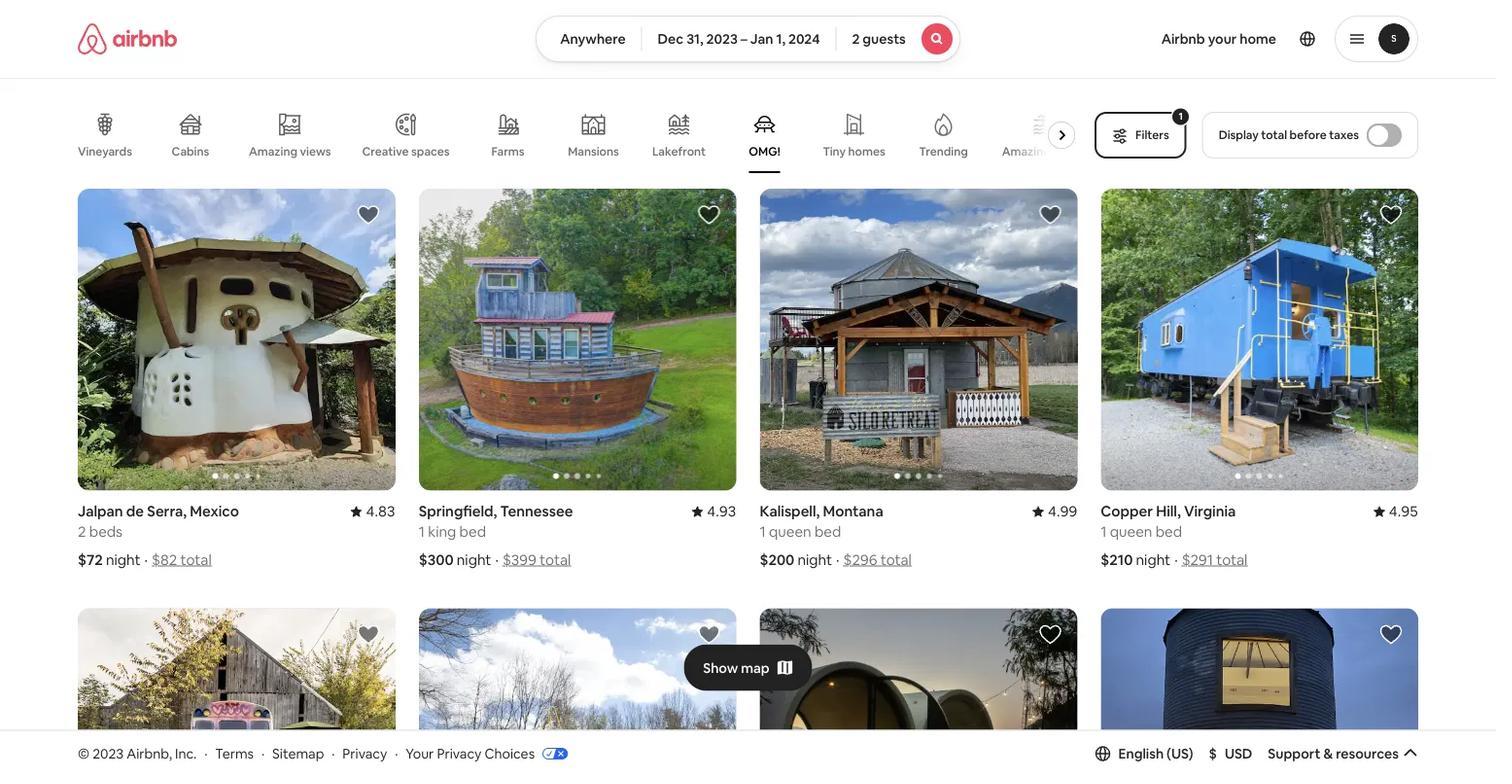 Task type: locate. For each thing, give the bounding box(es) containing it.
homes
[[849, 144, 886, 159]]

bed inside kalispell, montana 1 queen bed $200 night · $296 total
[[815, 522, 842, 541]]

0 horizontal spatial 1
[[419, 522, 425, 541]]

total inside 'springfield, tennessee 1 king bed $300 night · $399 total'
[[540, 550, 571, 569]]

· left $399
[[495, 550, 499, 569]]

bed down springfield,
[[460, 522, 486, 541]]

0 horizontal spatial add to wishlist: copper hill, virginia image
[[698, 623, 721, 646]]

copper
[[1101, 502, 1154, 521]]

filters
[[1136, 127, 1170, 142]]

bed inside 'springfield, tennessee 1 king bed $300 night · $399 total'
[[460, 522, 486, 541]]

none search field containing anywhere
[[536, 16, 961, 62]]

· left $291
[[1175, 550, 1179, 569]]

© 2023 airbnb, inc. ·
[[78, 745, 208, 762]]

springfield,
[[419, 502, 497, 521]]

dec
[[658, 30, 684, 48]]

virginia
[[1185, 502, 1237, 521]]

display
[[1219, 127, 1259, 142]]

0 vertical spatial 2
[[852, 30, 860, 48]]

2 horizontal spatial 1
[[1101, 522, 1107, 541]]

1 1 from the left
[[419, 522, 425, 541]]

0 horizontal spatial queen
[[769, 522, 812, 541]]

airbnb,
[[127, 745, 172, 762]]

0 horizontal spatial bed
[[460, 522, 486, 541]]

amazing left pools
[[1002, 144, 1051, 159]]

amazing for amazing pools
[[1002, 144, 1051, 159]]

resources
[[1337, 745, 1400, 762]]

total inside kalispell, montana 1 queen bed $200 night · $296 total
[[881, 550, 912, 569]]

bed for 1 queen bed
[[815, 522, 842, 541]]

springfield, tennessee 1 king bed $300 night · $399 total
[[419, 502, 573, 569]]

your
[[1209, 30, 1237, 48]]

jalpan de serra, mexico 2 beds $72 night · $82 total
[[78, 502, 239, 569]]

$291 total button
[[1182, 550, 1248, 569]]

1 bed from the left
[[460, 522, 486, 541]]

2 1 from the left
[[760, 522, 766, 541]]

home
[[1240, 30, 1277, 48]]

$296
[[844, 550, 878, 569]]

· inside kalispell, montana 1 queen bed $200 night · $296 total
[[837, 550, 840, 569]]

farms
[[492, 144, 525, 159]]

&
[[1324, 745, 1334, 762]]

4 night from the left
[[1137, 550, 1171, 569]]

total right $82
[[180, 550, 212, 569]]

group
[[78, 97, 1084, 173], [78, 189, 396, 491], [419, 189, 737, 491], [760, 189, 1078, 491], [1101, 189, 1419, 491], [78, 608, 396, 777], [419, 608, 737, 777], [760, 608, 1078, 777], [1101, 608, 1419, 777]]

kalispell, montana 1 queen bed $200 night · $296 total
[[760, 502, 912, 569]]

1 horizontal spatial 1
[[760, 522, 766, 541]]

1 vertical spatial 2023
[[93, 745, 124, 762]]

1 up $200
[[760, 522, 766, 541]]

add to wishlist: copper hill, virginia image
[[1380, 203, 1404, 227], [698, 623, 721, 646]]

$210
[[1101, 550, 1133, 569]]

2023 left –
[[707, 30, 738, 48]]

privacy link
[[343, 745, 387, 762]]

night right $200
[[798, 550, 833, 569]]

queen
[[769, 522, 812, 541], [1111, 522, 1153, 541]]

0 horizontal spatial 2023
[[93, 745, 124, 762]]

privacy right your on the bottom left
[[437, 745, 482, 762]]

group containing amazing views
[[78, 97, 1084, 173]]

bed for 1 king bed
[[460, 522, 486, 541]]

de
[[126, 502, 144, 521]]

1 horizontal spatial privacy
[[437, 745, 482, 762]]

1 privacy from the left
[[343, 745, 387, 762]]

1 queen from the left
[[769, 522, 812, 541]]

king
[[428, 522, 457, 541]]

3 bed from the left
[[1156, 522, 1183, 541]]

amazing pools
[[1002, 144, 1084, 159]]

· left $82
[[144, 550, 148, 569]]

your
[[406, 745, 434, 762]]

2 left beds
[[78, 522, 86, 541]]

display total before taxes
[[1219, 127, 1360, 142]]

privacy left your on the bottom left
[[343, 745, 387, 762]]

bed
[[460, 522, 486, 541], [815, 522, 842, 541], [1156, 522, 1183, 541]]

night right '$300'
[[457, 550, 492, 569]]

4.83
[[366, 502, 396, 521]]

queen down kalispell,
[[769, 522, 812, 541]]

1 night from the left
[[106, 550, 141, 569]]

1 horizontal spatial 2
[[852, 30, 860, 48]]

2 privacy from the left
[[437, 745, 482, 762]]

· right terms on the left of page
[[262, 745, 265, 762]]

1 vertical spatial 2
[[78, 522, 86, 541]]

1 inside 'springfield, tennessee 1 king bed $300 night · $399 total'
[[419, 522, 425, 541]]

night
[[106, 550, 141, 569], [457, 550, 492, 569], [798, 550, 833, 569], [1137, 550, 1171, 569]]

· left the "$296"
[[837, 550, 840, 569]]

total right the "$296"
[[881, 550, 912, 569]]

3 1 from the left
[[1101, 522, 1107, 541]]

0 horizontal spatial 2
[[78, 522, 86, 541]]

1 horizontal spatial 2023
[[707, 30, 738, 48]]

night right $210
[[1137, 550, 1171, 569]]

1 horizontal spatial queen
[[1111, 522, 1153, 541]]

(us)
[[1167, 745, 1194, 762]]

31,
[[687, 30, 704, 48]]

beds
[[89, 522, 123, 541]]

1 down copper
[[1101, 522, 1107, 541]]

· left your on the bottom left
[[395, 745, 398, 762]]

add to wishlist: rio medina, texas image
[[1380, 623, 1404, 646]]

4.99
[[1049, 502, 1078, 521]]

spaces
[[411, 144, 450, 159]]

0 vertical spatial add to wishlist: copper hill, virginia image
[[1380, 203, 1404, 227]]

montana
[[823, 502, 884, 521]]

mansions
[[568, 144, 619, 159]]

$72
[[78, 550, 103, 569]]

2 queen from the left
[[1111, 522, 1153, 541]]

vineyards
[[78, 144, 132, 159]]

2023 right "©" in the bottom left of the page
[[93, 745, 124, 762]]

amazing
[[249, 144, 298, 159], [1002, 144, 1051, 159]]

total right $291
[[1217, 550, 1248, 569]]

1 for 1 queen bed
[[760, 522, 766, 541]]

1 horizontal spatial bed
[[815, 522, 842, 541]]

2
[[852, 30, 860, 48], [78, 522, 86, 541]]

None search field
[[536, 16, 961, 62]]

2 left guests
[[852, 30, 860, 48]]

english (us)
[[1119, 745, 1194, 762]]

2023
[[707, 30, 738, 48], [93, 745, 124, 762]]

queen down copper
[[1111, 522, 1153, 541]]

add to wishlist: brooksville, kentucky image
[[357, 623, 380, 646]]

0 vertical spatial 2023
[[707, 30, 738, 48]]

amazing left views
[[249, 144, 298, 159]]

tiny
[[823, 144, 846, 159]]

bed down montana
[[815, 522, 842, 541]]

privacy
[[343, 745, 387, 762], [437, 745, 482, 762]]

tiny homes
[[823, 144, 886, 159]]

total inside 'copper hill, virginia 1 queen bed $210 night · $291 total'
[[1217, 550, 1248, 569]]

1
[[419, 522, 425, 541], [760, 522, 766, 541], [1101, 522, 1107, 541]]

2 night from the left
[[457, 550, 492, 569]]

bed down hill,
[[1156, 522, 1183, 541]]

total right $399
[[540, 550, 571, 569]]

night right the $72
[[106, 550, 141, 569]]

1 inside kalispell, montana 1 queen bed $200 night · $296 total
[[760, 522, 766, 541]]

total left before
[[1262, 127, 1288, 142]]

usd
[[1225, 745, 1253, 762]]

0 horizontal spatial privacy
[[343, 745, 387, 762]]

airbnb
[[1162, 30, 1206, 48]]

2 inside 'jalpan de serra, mexico 2 beds $72 night · $82 total'
[[78, 522, 86, 541]]

2 horizontal spatial bed
[[1156, 522, 1183, 541]]

0 horizontal spatial amazing
[[249, 144, 298, 159]]

1 horizontal spatial amazing
[[1002, 144, 1051, 159]]

filters button
[[1095, 112, 1187, 159]]

views
[[300, 144, 331, 159]]

1 for 1 king bed
[[419, 522, 425, 541]]

anywhere button
[[536, 16, 643, 62]]

4.99 out of 5 average rating image
[[1033, 502, 1078, 521]]

2 bed from the left
[[815, 522, 842, 541]]

1 left king
[[419, 522, 425, 541]]

display total before taxes button
[[1203, 112, 1419, 159]]

total
[[1262, 127, 1288, 142], [180, 550, 212, 569], [540, 550, 571, 569], [881, 550, 912, 569], [1217, 550, 1248, 569]]

3 night from the left
[[798, 550, 833, 569]]



Task type: describe. For each thing, give the bounding box(es) containing it.
4.95 out of 5 average rating image
[[1374, 502, 1419, 521]]

mexico
[[190, 502, 239, 521]]

queen inside kalispell, montana 1 queen bed $200 night · $296 total
[[769, 522, 812, 541]]

guests
[[863, 30, 906, 48]]

taxes
[[1330, 127, 1360, 142]]

your privacy choices link
[[406, 745, 568, 764]]

add to wishlist: kalispell, montana image
[[1039, 203, 1062, 227]]

1 vertical spatial add to wishlist: copper hill, virginia image
[[698, 623, 721, 646]]

pools
[[1054, 144, 1084, 159]]

terms link
[[215, 745, 254, 762]]

anywhere
[[560, 30, 626, 48]]

1,
[[777, 30, 786, 48]]

sitemap
[[272, 745, 324, 762]]

1 inside 'copper hill, virginia 1 queen bed $210 night · $291 total'
[[1101, 522, 1107, 541]]

2 inside button
[[852, 30, 860, 48]]

$399 total button
[[503, 550, 571, 569]]

inc.
[[175, 745, 197, 762]]

omg!
[[749, 144, 781, 159]]

$82
[[152, 550, 177, 569]]

total inside 'jalpan de serra, mexico 2 beds $72 night · $82 total'
[[180, 550, 212, 569]]

$
[[1210, 745, 1218, 762]]

$82 total button
[[152, 550, 212, 569]]

kalispell,
[[760, 502, 820, 521]]

show
[[703, 659, 739, 677]]

sitemap link
[[272, 745, 324, 762]]

show map
[[703, 659, 770, 677]]

map
[[741, 659, 770, 677]]

hill,
[[1157, 502, 1182, 521]]

cabins
[[172, 144, 209, 159]]

dec 31, 2023 – jan 1, 2024 button
[[642, 16, 837, 62]]

2 guests
[[852, 30, 906, 48]]

2024
[[789, 30, 820, 48]]

· inside 'copper hill, virginia 1 queen bed $210 night · $291 total'
[[1175, 550, 1179, 569]]

$296 total button
[[844, 550, 912, 569]]

creative spaces
[[362, 144, 450, 159]]

night inside 'springfield, tennessee 1 king bed $300 night · $399 total'
[[457, 550, 492, 569]]

2023 inside button
[[707, 30, 738, 48]]

tennessee
[[500, 502, 573, 521]]

bed inside 'copper hill, virginia 1 queen bed $210 night · $291 total'
[[1156, 522, 1183, 541]]

your privacy choices
[[406, 745, 535, 762]]

choices
[[485, 745, 535, 762]]

copper hill, virginia 1 queen bed $210 night · $291 total
[[1101, 502, 1248, 569]]

$300
[[419, 550, 454, 569]]

4.83 out of 5 average rating image
[[351, 502, 396, 521]]

1 horizontal spatial add to wishlist: copper hill, virginia image
[[1380, 203, 1404, 227]]

jalpan
[[78, 502, 123, 521]]

· left privacy link
[[332, 745, 335, 762]]

amazing views
[[249, 144, 331, 159]]

2 guests button
[[836, 16, 961, 62]]

add to wishlist: springfield, tennessee image
[[698, 203, 721, 227]]

dec 31, 2023 – jan 1, 2024
[[658, 30, 820, 48]]

english
[[1119, 745, 1164, 762]]

4.95
[[1390, 502, 1419, 521]]

support & resources button
[[1269, 745, 1419, 762]]

add to wishlist: hidalgo, mexico image
[[1039, 623, 1062, 646]]

trending
[[920, 144, 969, 159]]

$ usd
[[1210, 745, 1253, 762]]

©
[[78, 745, 90, 762]]

support & resources
[[1269, 745, 1400, 762]]

· inside 'jalpan de serra, mexico 2 beds $72 night · $82 total'
[[144, 550, 148, 569]]

show map button
[[684, 644, 813, 691]]

terms
[[215, 745, 254, 762]]

queen inside 'copper hill, virginia 1 queen bed $210 night · $291 total'
[[1111, 522, 1153, 541]]

before
[[1290, 127, 1327, 142]]

airbnb your home
[[1162, 30, 1277, 48]]

night inside 'copper hill, virginia 1 queen bed $210 night · $291 total'
[[1137, 550, 1171, 569]]

english (us) button
[[1096, 745, 1194, 762]]

· right inc.
[[204, 745, 208, 762]]

night inside 'jalpan de serra, mexico 2 beds $72 night · $82 total'
[[106, 550, 141, 569]]

4.93
[[707, 502, 737, 521]]

$291
[[1182, 550, 1214, 569]]

night inside kalispell, montana 1 queen bed $200 night · $296 total
[[798, 550, 833, 569]]

terms · sitemap · privacy ·
[[215, 745, 398, 762]]

amazing for amazing views
[[249, 144, 298, 159]]

support
[[1269, 745, 1321, 762]]

lakefront
[[653, 144, 706, 159]]

$200
[[760, 550, 795, 569]]

$399
[[503, 550, 537, 569]]

total inside display total before taxes button
[[1262, 127, 1288, 142]]

add to wishlist: jalpan de serra, mexico image
[[357, 203, 380, 227]]

creative
[[362, 144, 409, 159]]

profile element
[[984, 0, 1419, 78]]

· inside 'springfield, tennessee 1 king bed $300 night · $399 total'
[[495, 550, 499, 569]]

serra,
[[147, 502, 187, 521]]

4.93 out of 5 average rating image
[[692, 502, 737, 521]]

airbnb your home link
[[1150, 18, 1289, 59]]

jan
[[751, 30, 774, 48]]

–
[[741, 30, 748, 48]]



Task type: vqa. For each thing, say whether or not it's contained in the screenshot.


